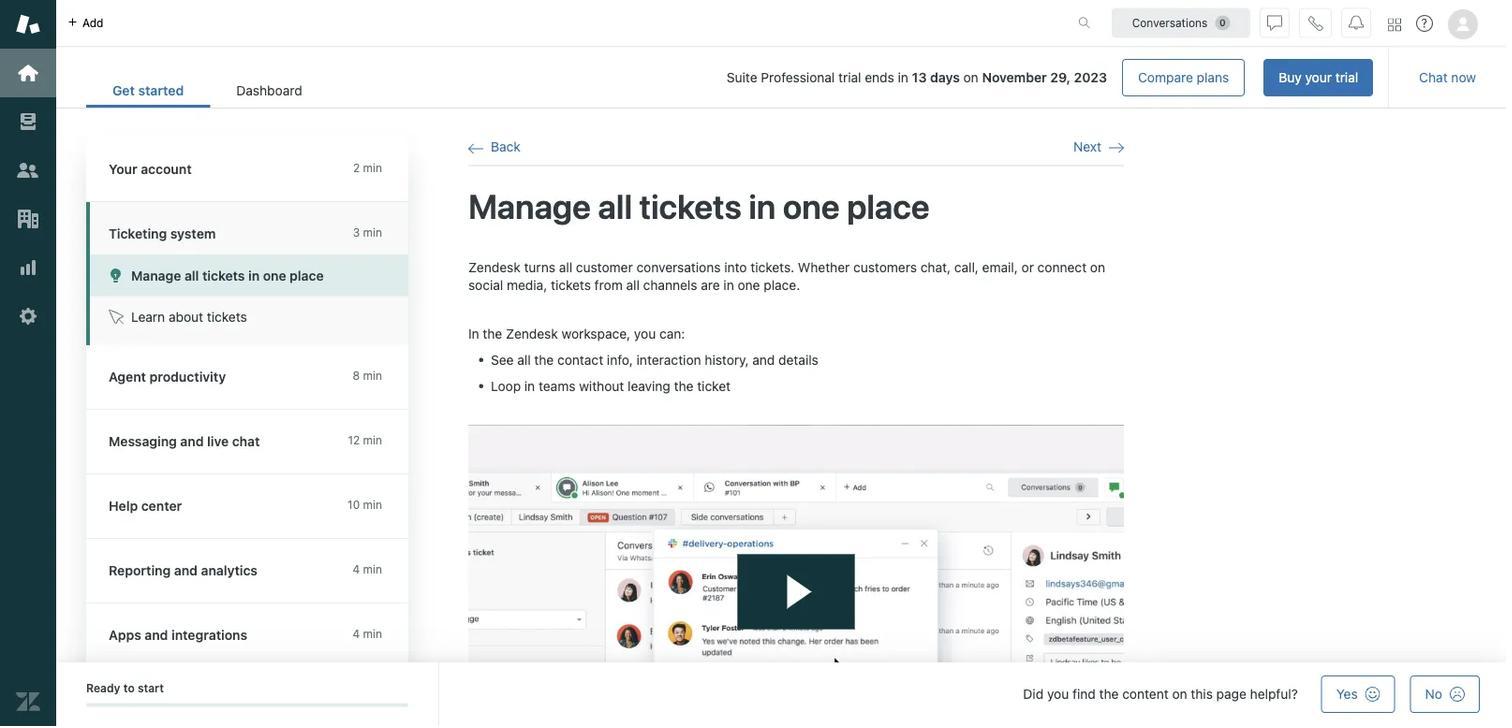 Task type: vqa. For each thing, say whether or not it's contained in the screenshot.


Task type: describe. For each thing, give the bounding box(es) containing it.
all right the from
[[626, 278, 640, 293]]

12
[[348, 434, 360, 447]]

trial for your
[[1336, 70, 1358, 85]]

3 min
[[353, 226, 382, 239]]

all right see
[[517, 352, 531, 368]]

2
[[353, 162, 360, 175]]

and for reporting and analytics
[[174, 563, 198, 579]]

zendesk products image
[[1388, 18, 1401, 31]]

progress-bar progress bar
[[86, 704, 408, 708]]

social
[[468, 278, 503, 293]]

8
[[353, 370, 360, 383]]

compare plans
[[1138, 70, 1229, 85]]

chat,
[[921, 260, 951, 275]]

can:
[[659, 326, 685, 342]]

leaving
[[628, 378, 671, 394]]

agent productivity
[[109, 370, 226, 385]]

now
[[1451, 70, 1476, 85]]

4 for reporting and analytics
[[353, 563, 360, 577]]

help
[[109, 499, 138, 514]]

suite professional trial ends in 13 days on november 29, 2023
[[727, 70, 1107, 85]]

organizations image
[[16, 207, 40, 231]]

media,
[[507, 278, 547, 293]]

footer containing did you find the content on this page helpful?
[[56, 663, 1506, 727]]

call,
[[954, 260, 979, 275]]

all inside manage all tickets in one place button
[[185, 268, 199, 283]]

suite
[[727, 70, 757, 85]]

conversations
[[1132, 16, 1208, 30]]

8 min
[[353, 370, 382, 383]]

analytics
[[201, 563, 258, 579]]

ticketing
[[109, 226, 167, 242]]

November 29, 2023 text field
[[982, 70, 1107, 85]]

4 min for analytics
[[353, 563, 382, 577]]

see all the contact info, interaction history, and details
[[491, 352, 819, 368]]

all right turns
[[559, 260, 572, 275]]

buy your trial
[[1279, 70, 1358, 85]]

your
[[1305, 70, 1332, 85]]

10
[[348, 499, 360, 512]]

the up teams
[[534, 352, 554, 368]]

tickets inside the content-title region
[[639, 186, 742, 226]]

reporting image
[[16, 256, 40, 280]]

in
[[468, 326, 479, 342]]

compare plans button
[[1122, 59, 1245, 96]]

min for help center
[[363, 499, 382, 512]]

main element
[[0, 0, 56, 727]]

content
[[1122, 687, 1169, 703]]

reporting and analytics heading
[[86, 540, 427, 604]]

on inside section
[[964, 70, 979, 85]]

2 min
[[353, 162, 382, 175]]

apps and integrations
[[109, 628, 247, 644]]

learn about tickets button
[[90, 296, 408, 338]]

the left "ticket"
[[674, 378, 694, 394]]

region containing zendesk turns all customer conversations into tickets. whether customers chat, call, email, or connect on social media, tickets from all channels are in one place.
[[468, 258, 1124, 727]]

in the zendesk workspace, you can:
[[468, 326, 685, 342]]

yes button
[[1322, 676, 1395, 714]]

views image
[[16, 110, 40, 134]]

3
[[353, 226, 360, 239]]

connect
[[1038, 260, 1087, 275]]

info,
[[607, 352, 633, 368]]

one inside button
[[263, 268, 286, 283]]

messaging and live chat heading
[[86, 410, 427, 475]]

get started
[[112, 83, 184, 98]]

tickets.
[[751, 260, 795, 275]]

ticketing system heading
[[86, 202, 427, 255]]

loop
[[491, 378, 521, 394]]

back button
[[468, 139, 521, 156]]

no
[[1425, 687, 1443, 703]]

help center heading
[[86, 475, 427, 540]]

content-title region
[[468, 185, 1124, 228]]

apps
[[109, 628, 141, 644]]

without
[[579, 378, 624, 394]]

history,
[[705, 352, 749, 368]]

or
[[1022, 260, 1034, 275]]

admin image
[[16, 304, 40, 329]]

4 for apps and integrations
[[353, 628, 360, 641]]

interaction
[[637, 352, 701, 368]]

days
[[930, 70, 960, 85]]

one inside zendesk turns all customer conversations into tickets. whether customers chat, call, email, or connect on social media, tickets from all channels are in one place.
[[738, 278, 760, 293]]

system
[[170, 226, 216, 242]]

ticketing system
[[109, 226, 216, 242]]

conversations
[[637, 260, 721, 275]]

start
[[138, 682, 164, 696]]

november
[[982, 70, 1047, 85]]

messaging and live chat
[[109, 434, 260, 450]]

productivity
[[149, 370, 226, 385]]

in inside manage all tickets in one place button
[[248, 268, 260, 283]]

manage inside the content-title region
[[468, 186, 591, 226]]

and for messaging and live chat
[[180, 434, 204, 450]]

2023
[[1074, 70, 1107, 85]]

customers
[[853, 260, 917, 275]]

tickets inside manage all tickets in one place button
[[202, 268, 245, 283]]

min for messaging and live chat
[[363, 434, 382, 447]]

tab list containing get started
[[86, 73, 329, 108]]

did
[[1023, 687, 1044, 703]]

chat now button
[[1404, 59, 1491, 96]]

your
[[109, 162, 137, 177]]

4 min for integrations
[[353, 628, 382, 641]]

did you find the content on this page helpful?
[[1023, 687, 1298, 703]]

to
[[123, 682, 135, 696]]

on inside zendesk turns all customer conversations into tickets. whether customers chat, call, email, or connect on social media, tickets from all channels are in one place.
[[1090, 260, 1105, 275]]

loop in teams without leaving the ticket
[[491, 378, 731, 394]]



Task type: locate. For each thing, give the bounding box(es) containing it.
next
[[1074, 139, 1102, 155]]

trial
[[1336, 70, 1358, 85], [839, 70, 861, 85]]

0 vertical spatial 4 min
[[353, 563, 382, 577]]

min for your account
[[363, 162, 382, 175]]

chat now
[[1419, 70, 1476, 85]]

customers image
[[16, 158, 40, 183]]

conversations button
[[1112, 8, 1251, 38]]

1 trial from the left
[[1336, 70, 1358, 85]]

live
[[207, 434, 229, 450]]

1 horizontal spatial you
[[1047, 687, 1069, 703]]

video thumbnail image
[[468, 426, 1124, 727], [468, 426, 1124, 727]]

get
[[112, 83, 135, 98]]

min inside your account heading
[[363, 162, 382, 175]]

manage all tickets in one place inside the content-title region
[[468, 186, 930, 226]]

account
[[141, 162, 192, 177]]

add
[[82, 16, 103, 30]]

0 vertical spatial you
[[634, 326, 656, 342]]

12 min
[[348, 434, 382, 447]]

contact
[[557, 352, 603, 368]]

see
[[491, 352, 514, 368]]

add button
[[56, 0, 115, 46]]

4 min inside apps and integrations heading
[[353, 628, 382, 641]]

13
[[912, 70, 927, 85]]

workspace,
[[562, 326, 631, 342]]

button displays agent's chat status as invisible. image
[[1267, 15, 1282, 30]]

1 horizontal spatial manage all tickets in one place
[[468, 186, 930, 226]]

all up customer at the top left of page
[[598, 186, 632, 226]]

1 4 min from the top
[[353, 563, 382, 577]]

dashboard tab
[[210, 73, 329, 108]]

tickets up conversations
[[639, 186, 742, 226]]

all
[[598, 186, 632, 226], [559, 260, 572, 275], [185, 268, 199, 283], [626, 278, 640, 293], [517, 352, 531, 368]]

on right connect
[[1090, 260, 1105, 275]]

2 4 from the top
[[353, 628, 360, 641]]

agent
[[109, 370, 146, 385]]

0 horizontal spatial manage all tickets in one place
[[131, 268, 324, 283]]

region
[[468, 258, 1124, 727]]

all inside the content-title region
[[598, 186, 632, 226]]

one up whether
[[783, 186, 840, 226]]

min for reporting and analytics
[[363, 563, 382, 577]]

section
[[344, 59, 1373, 96]]

place inside button
[[290, 268, 324, 283]]

2 4 min from the top
[[353, 628, 382, 641]]

zendesk support image
[[16, 12, 40, 37]]

manage inside button
[[131, 268, 181, 283]]

dashboard
[[236, 83, 302, 98]]

min inside messaging and live chat heading
[[363, 434, 382, 447]]

messaging
[[109, 434, 177, 450]]

10 min
[[348, 499, 382, 512]]

4 min from the top
[[363, 434, 382, 447]]

tickets
[[639, 186, 742, 226], [202, 268, 245, 283], [551, 278, 591, 293], [207, 310, 247, 325]]

manage all tickets in one place inside button
[[131, 268, 324, 283]]

5 min from the top
[[363, 499, 382, 512]]

trial right the your
[[1336, 70, 1358, 85]]

tickets down turns
[[551, 278, 591, 293]]

4 min inside reporting and analytics heading
[[353, 563, 382, 577]]

in
[[898, 70, 909, 85], [749, 186, 776, 226], [248, 268, 260, 283], [724, 278, 734, 293], [524, 378, 535, 394]]

in inside section
[[898, 70, 909, 85]]

1 vertical spatial you
[[1047, 687, 1069, 703]]

ends
[[865, 70, 894, 85]]

get started image
[[16, 61, 40, 85]]

1 horizontal spatial place
[[847, 186, 930, 226]]

0 vertical spatial on
[[964, 70, 979, 85]]

learn about tickets
[[131, 310, 247, 325]]

2 horizontal spatial on
[[1172, 687, 1187, 703]]

apps and integrations heading
[[86, 604, 427, 669]]

manage down ticketing system at the left top
[[131, 268, 181, 283]]

2 vertical spatial on
[[1172, 687, 1187, 703]]

in left 13 at the top right of the page
[[898, 70, 909, 85]]

turns
[[524, 260, 555, 275]]

1 horizontal spatial trial
[[1336, 70, 1358, 85]]

0 horizontal spatial trial
[[839, 70, 861, 85]]

29,
[[1050, 70, 1071, 85]]

and
[[753, 352, 775, 368], [180, 434, 204, 450], [174, 563, 198, 579], [145, 628, 168, 644]]

trial left ends
[[839, 70, 861, 85]]

helpful?
[[1250, 687, 1298, 703]]

whether
[[798, 260, 850, 275]]

min for ticketing system
[[363, 226, 382, 239]]

and inside heading
[[180, 434, 204, 450]]

0 vertical spatial 4
[[353, 563, 360, 577]]

manage all tickets in one place up conversations
[[468, 186, 930, 226]]

trial inside button
[[1336, 70, 1358, 85]]

1 min from the top
[[363, 162, 382, 175]]

chat
[[232, 434, 260, 450]]

the inside 'footer'
[[1099, 687, 1119, 703]]

channels
[[643, 278, 697, 293]]

customer
[[576, 260, 633, 275]]

tickets up the learn about tickets button
[[202, 268, 245, 283]]

and left analytics
[[174, 563, 198, 579]]

in right the are
[[724, 278, 734, 293]]

3 min from the top
[[363, 370, 382, 383]]

get help image
[[1416, 15, 1433, 32]]

from
[[595, 278, 623, 293]]

and for apps and integrations
[[145, 628, 168, 644]]

agent productivity heading
[[86, 346, 427, 410]]

on inside 'footer'
[[1172, 687, 1187, 703]]

one inside the content-title region
[[783, 186, 840, 226]]

zendesk image
[[16, 690, 40, 715]]

6 min from the top
[[363, 563, 382, 577]]

the right in at the left of page
[[483, 326, 502, 342]]

reporting and analytics
[[109, 563, 258, 579]]

and left live
[[180, 434, 204, 450]]

place up customers
[[847, 186, 930, 226]]

in inside zendesk turns all customer conversations into tickets. whether customers chat, call, email, or connect on social media, tickets from all channels are in one place.
[[724, 278, 734, 293]]

reporting
[[109, 563, 171, 579]]

4 inside reporting and analytics heading
[[353, 563, 360, 577]]

on right days
[[964, 70, 979, 85]]

1 horizontal spatial manage
[[468, 186, 591, 226]]

4 min
[[353, 563, 382, 577], [353, 628, 382, 641]]

ticket
[[697, 378, 731, 394]]

1 vertical spatial place
[[290, 268, 324, 283]]

1 vertical spatial zendesk
[[506, 326, 558, 342]]

yes
[[1337, 687, 1358, 703]]

you left can:
[[634, 326, 656, 342]]

1 vertical spatial on
[[1090, 260, 1105, 275]]

notifications image
[[1349, 15, 1364, 30]]

zendesk up see
[[506, 326, 558, 342]]

manage up turns
[[468, 186, 591, 226]]

min inside agent productivity heading
[[363, 370, 382, 383]]

place down ticketing system heading
[[290, 268, 324, 283]]

page
[[1217, 687, 1247, 703]]

you
[[634, 326, 656, 342], [1047, 687, 1069, 703]]

buy
[[1279, 70, 1302, 85]]

and right apps
[[145, 628, 168, 644]]

manage
[[468, 186, 591, 226], [131, 268, 181, 283]]

are
[[701, 278, 720, 293]]

1 vertical spatial manage all tickets in one place
[[131, 268, 324, 283]]

the right find on the bottom right of page
[[1099, 687, 1119, 703]]

into
[[724, 260, 747, 275]]

0 vertical spatial place
[[847, 186, 930, 226]]

trial for professional
[[839, 70, 861, 85]]

tickets inside the learn about tickets button
[[207, 310, 247, 325]]

1 vertical spatial manage
[[131, 268, 181, 283]]

1 horizontal spatial on
[[1090, 260, 1105, 275]]

zendesk inside zendesk turns all customer conversations into tickets. whether customers chat, call, email, or connect on social media, tickets from all channels are in one place.
[[468, 260, 521, 275]]

2 trial from the left
[[839, 70, 861, 85]]

1 horizontal spatial one
[[738, 278, 760, 293]]

tab list
[[86, 73, 329, 108]]

one up the learn about tickets button
[[263, 268, 286, 283]]

tickets right about
[[207, 310, 247, 325]]

1 4 from the top
[[353, 563, 360, 577]]

buy your trial button
[[1264, 59, 1373, 96]]

min for agent productivity
[[363, 370, 382, 383]]

min inside apps and integrations heading
[[363, 628, 382, 641]]

in inside the content-title region
[[749, 186, 776, 226]]

0 vertical spatial zendesk
[[468, 260, 521, 275]]

one
[[783, 186, 840, 226], [263, 268, 286, 283], [738, 278, 760, 293]]

4
[[353, 563, 360, 577], [353, 628, 360, 641]]

video element
[[468, 426, 1124, 727]]

footer
[[56, 663, 1506, 727]]

your account heading
[[86, 138, 427, 202]]

in up the learn about tickets button
[[248, 268, 260, 283]]

2 min from the top
[[363, 226, 382, 239]]

min inside reporting and analytics heading
[[363, 563, 382, 577]]

zendesk up the "social"
[[468, 260, 521, 275]]

manage all tickets in one place button
[[90, 255, 408, 296]]

manage all tickets in one place up the learn about tickets button
[[131, 268, 324, 283]]

0 horizontal spatial on
[[964, 70, 979, 85]]

teams
[[539, 378, 576, 394]]

email,
[[982, 260, 1018, 275]]

find
[[1073, 687, 1096, 703]]

0 horizontal spatial manage
[[131, 268, 181, 283]]

2 horizontal spatial one
[[783, 186, 840, 226]]

chat
[[1419, 70, 1448, 85]]

on left this
[[1172, 687, 1187, 703]]

0 horizontal spatial you
[[634, 326, 656, 342]]

about
[[169, 310, 203, 325]]

you right did
[[1047, 687, 1069, 703]]

1 vertical spatial 4 min
[[353, 628, 382, 641]]

0 vertical spatial manage
[[468, 186, 591, 226]]

details
[[779, 352, 819, 368]]

one down into
[[738, 278, 760, 293]]

zendesk turns all customer conversations into tickets. whether customers chat, call, email, or connect on social media, tickets from all channels are in one place.
[[468, 260, 1105, 293]]

0 vertical spatial manage all tickets in one place
[[468, 186, 930, 226]]

place.
[[764, 278, 800, 293]]

section containing compare plans
[[344, 59, 1373, 96]]

professional
[[761, 70, 835, 85]]

0 horizontal spatial place
[[290, 268, 324, 283]]

tickets inside zendesk turns all customer conversations into tickets. whether customers chat, call, email, or connect on social media, tickets from all channels are in one place.
[[551, 278, 591, 293]]

ready to start
[[86, 682, 164, 696]]

min inside ticketing system heading
[[363, 226, 382, 239]]

and left details
[[753, 352, 775, 368]]

min inside help center heading
[[363, 499, 382, 512]]

started
[[138, 83, 184, 98]]

1 vertical spatial 4
[[353, 628, 360, 641]]

in right loop
[[524, 378, 535, 394]]

no button
[[1410, 676, 1480, 714]]

back
[[491, 139, 521, 155]]

4 inside apps and integrations heading
[[353, 628, 360, 641]]

min for apps and integrations
[[363, 628, 382, 641]]

ready
[[86, 682, 120, 696]]

place inside the content-title region
[[847, 186, 930, 226]]

all down 'system'
[[185, 268, 199, 283]]

your account
[[109, 162, 192, 177]]

in up tickets.
[[749, 186, 776, 226]]

7 min from the top
[[363, 628, 382, 641]]

0 horizontal spatial one
[[263, 268, 286, 283]]

plans
[[1197, 70, 1229, 85]]

this
[[1191, 687, 1213, 703]]

integrations
[[171, 628, 247, 644]]



